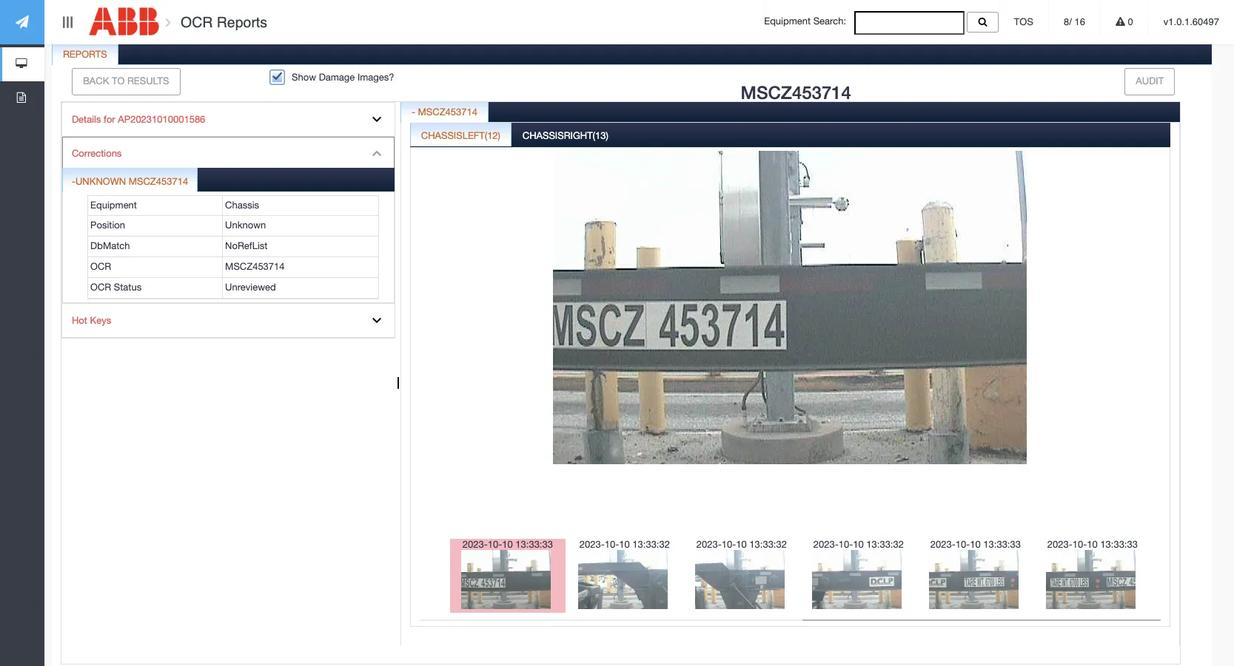 Task type: locate. For each thing, give the bounding box(es) containing it.
2 vertical spatial ocr
[[90, 282, 111, 293]]

13:3
[[1217, 539, 1234, 550]]

results
[[127, 75, 169, 87]]

1 horizontal spatial equipment
[[764, 16, 811, 27]]

3 10 from the left
[[736, 539, 747, 550]]

for
[[104, 114, 115, 125]]

5 2023- from the left
[[930, 539, 956, 550]]

1 horizontal spatial 13:33:32
[[749, 539, 787, 550]]

chassisleft(12)
[[421, 130, 500, 141]]

chassisright(13) link
[[512, 122, 619, 151]]

1 10- from the left
[[488, 539, 502, 550]]

2 horizontal spatial 13:33:32
[[866, 539, 904, 550]]

reports
[[217, 14, 267, 30], [63, 49, 107, 60]]

chassis
[[225, 200, 259, 211]]

- for - mscz453714
[[411, 106, 415, 118]]

ocr for ocr reports
[[181, 14, 213, 30]]

1 vertical spatial ocr
[[90, 261, 111, 272]]

0 vertical spatial equipment
[[764, 16, 811, 27]]

1 vertical spatial -
[[72, 176, 75, 187]]

1 vertical spatial unknown
[[225, 220, 266, 231]]

- down corrections
[[72, 176, 75, 187]]

equipment
[[764, 16, 811, 27], [90, 200, 137, 211]]

mscz453714 down equipment search:
[[741, 82, 851, 103]]

2023-
[[463, 539, 488, 550], [579, 539, 605, 550], [696, 539, 722, 550], [813, 539, 839, 550], [930, 539, 956, 550], [1047, 539, 1072, 550], [1164, 539, 1189, 550]]

mscz453714
[[741, 82, 851, 103], [418, 106, 477, 118], [129, 176, 188, 187], [225, 261, 285, 272]]

tab list containing - mscz453714
[[400, 98, 1234, 667]]

hot keys link
[[62, 304, 395, 338]]

2 horizontal spatial 2023-10-10 13:33:32
[[813, 539, 904, 550]]

2023-10-10 13:33:33
[[463, 539, 553, 550], [930, 539, 1021, 550], [1047, 539, 1138, 550]]

2 13:33:33 from the left
[[983, 539, 1021, 550]]

unknown up noreflist
[[225, 220, 266, 231]]

2023-10-10 13:33:32
[[579, 539, 670, 550], [696, 539, 787, 550], [813, 539, 904, 550]]

unknown down corrections
[[75, 176, 126, 187]]

3 2023- from the left
[[696, 539, 722, 550]]

0 vertical spatial reports
[[217, 14, 267, 30]]

chassisleft(12) link
[[411, 122, 511, 151]]

0 vertical spatial ocr
[[181, 14, 213, 30]]

1 vertical spatial reports
[[63, 49, 107, 60]]

0 horizontal spatial unknown
[[75, 176, 126, 187]]

1 13:33:33 from the left
[[515, 539, 553, 550]]

0 horizontal spatial 13:33:33
[[515, 539, 553, 550]]

status
[[114, 282, 142, 293]]

mscz453714 tab list
[[50, 41, 1234, 667]]

4 10 from the left
[[853, 539, 864, 550]]

0 horizontal spatial equipment
[[90, 200, 137, 211]]

tab list
[[400, 98, 1234, 667], [410, 122, 1234, 667], [62, 168, 395, 303]]

noreflist
[[225, 241, 268, 252]]

- for -unknown mscz453714
[[72, 176, 75, 187]]

tab list containing chassisleft(12)
[[410, 122, 1234, 667]]

row group containing equipment
[[88, 196, 378, 299]]

tab list containing -unknown mscz453714
[[62, 168, 395, 303]]

3 13:33:32 from the left
[[866, 539, 904, 550]]

row group inside "tab list"
[[88, 196, 378, 299]]

7 2023- from the left
[[1164, 539, 1189, 550]]

menu
[[61, 102, 395, 339]]

ap20231010001586
[[118, 114, 205, 125]]

ocr
[[181, 14, 213, 30], [90, 261, 111, 272], [90, 282, 111, 293]]

2 2023-10-10 13:33:32 from the left
[[696, 539, 787, 550]]

menu containing details for ap20231010001586
[[61, 102, 395, 339]]

1 horizontal spatial 2023-10-10 13:33:33
[[930, 539, 1021, 550]]

4 2023- from the left
[[813, 539, 839, 550]]

7 10 from the left
[[1204, 539, 1215, 550]]

hot
[[72, 315, 87, 326]]

8/ 16
[[1064, 16, 1085, 27]]

1 horizontal spatial 2023-10-10 13:33:32
[[696, 539, 787, 550]]

-
[[411, 106, 415, 118], [72, 176, 75, 187]]

mscz453714 up unreviewed
[[225, 261, 285, 272]]

equipment left search: on the top right of page
[[764, 16, 811, 27]]

10
[[502, 539, 513, 550], [619, 539, 630, 550], [736, 539, 747, 550], [853, 539, 864, 550], [970, 539, 981, 550], [1087, 539, 1098, 550], [1204, 539, 1215, 550]]

13:33:33
[[515, 539, 553, 550], [983, 539, 1021, 550], [1100, 539, 1138, 550]]

reports link
[[53, 41, 117, 70]]

13:33:32
[[632, 539, 670, 550], [749, 539, 787, 550], [866, 539, 904, 550]]

1 2023-10-10 13:33:33 from the left
[[463, 539, 553, 550]]

ocr for ocr
[[90, 261, 111, 272]]

2 horizontal spatial 13:33:33
[[1100, 539, 1138, 550]]

1 horizontal spatial -
[[411, 106, 415, 118]]

mscz453714 up chassisleft(12)
[[418, 106, 477, 118]]

ocr status
[[90, 282, 142, 293]]

None field
[[854, 11, 964, 35]]

2 10- from the left
[[605, 539, 619, 550]]

menu item
[[62, 137, 395, 304]]

0 horizontal spatial 2023-10-10 13:33:32
[[579, 539, 670, 550]]

row group
[[88, 196, 378, 299]]

keys
[[90, 315, 111, 326]]

-unknown mscz453714
[[72, 176, 188, 187]]

1 vertical spatial equipment
[[90, 200, 137, 211]]

0 horizontal spatial -
[[72, 176, 75, 187]]

details for ap20231010001586 link
[[62, 103, 395, 137]]

- inside menu
[[72, 176, 75, 187]]

1 horizontal spatial 13:33:33
[[983, 539, 1021, 550]]

audit
[[1136, 75, 1164, 87]]

16
[[1075, 16, 1085, 27]]

- up chassisleft(12) link
[[411, 106, 415, 118]]

10-
[[488, 539, 502, 550], [605, 539, 619, 550], [722, 539, 736, 550], [839, 539, 853, 550], [956, 539, 970, 550], [1072, 539, 1087, 550], [1189, 539, 1204, 550]]

menu item containing corrections
[[62, 137, 395, 304]]

2 horizontal spatial 2023-10-10 13:33:33
[[1047, 539, 1138, 550]]

equipment inside "tab list"
[[90, 200, 137, 211]]

5 10- from the left
[[956, 539, 970, 550]]

unknown
[[75, 176, 126, 187], [225, 220, 266, 231]]

navigation
[[0, 0, 44, 115]]

equipment up the position
[[90, 200, 137, 211]]

2 2023- from the left
[[579, 539, 605, 550]]

1 horizontal spatial unknown
[[225, 220, 266, 231]]

0 horizontal spatial reports
[[63, 49, 107, 60]]

0 vertical spatial -
[[411, 106, 415, 118]]

- mscz453714
[[411, 106, 477, 118]]

tos
[[1014, 16, 1033, 27]]

2 13:33:32 from the left
[[749, 539, 787, 550]]

- mscz453714 link
[[401, 98, 488, 128]]

menu item inside menu
[[62, 137, 395, 304]]

damage
[[319, 72, 355, 83]]

0 horizontal spatial 2023-10-10 13:33:33
[[463, 539, 553, 550]]

search image
[[978, 17, 987, 27]]

0 horizontal spatial 13:33:32
[[632, 539, 670, 550]]

1 10 from the left
[[502, 539, 513, 550]]

back to results button
[[72, 68, 180, 95]]



Task type: vqa. For each thing, say whether or not it's contained in the screenshot.
-Unknown MSCZ453714 on the left
yes



Task type: describe. For each thing, give the bounding box(es) containing it.
details for ap20231010001586
[[72, 114, 205, 125]]

unreviewed
[[225, 282, 276, 293]]

v1.0.1.60497 button
[[1149, 0, 1234, 44]]

equipment for equipment
[[90, 200, 137, 211]]

chassisright(13)
[[522, 130, 608, 141]]

5 10 from the left
[[970, 539, 981, 550]]

1 2023-10-10 13:33:32 from the left
[[579, 539, 670, 550]]

ocr for ocr status
[[90, 282, 111, 293]]

2023-10-10 13:3
[[1164, 539, 1234, 550]]

search:
[[813, 16, 846, 27]]

show damage images?
[[292, 72, 394, 83]]

back to results
[[83, 75, 169, 87]]

3 13:33:33 from the left
[[1100, 539, 1138, 550]]

to
[[112, 75, 125, 87]]

2 2023-10-10 13:33:33 from the left
[[930, 539, 1021, 550]]

bars image
[[61, 16, 74, 28]]

1 13:33:32 from the left
[[632, 539, 670, 550]]

2 10 from the left
[[619, 539, 630, 550]]

tos button
[[999, 0, 1048, 44]]

0
[[1125, 16, 1133, 27]]

position
[[90, 220, 125, 231]]

tab list for - mscz453714
[[410, 122, 1234, 667]]

mscz453714 inside row group
[[225, 261, 285, 272]]

details
[[72, 114, 101, 125]]

hot keys
[[72, 315, 111, 326]]

3 2023-10-10 13:33:32 from the left
[[813, 539, 904, 550]]

equipment search:
[[764, 16, 854, 27]]

6 10 from the left
[[1087, 539, 1098, 550]]

1 horizontal spatial reports
[[217, 14, 267, 30]]

6 2023- from the left
[[1047, 539, 1072, 550]]

8/
[[1064, 16, 1072, 27]]

0 vertical spatial unknown
[[75, 176, 126, 187]]

mscz453714 down ap20231010001586
[[129, 176, 188, 187]]

0 button
[[1101, 0, 1148, 44]]

dbmatch
[[90, 241, 130, 252]]

3 2023-10-10 13:33:33 from the left
[[1047, 539, 1138, 550]]

back
[[83, 75, 109, 87]]

-unknown mscz453714 link
[[63, 168, 197, 192]]

equipment for equipment search:
[[764, 16, 811, 27]]

8/ 16 button
[[1049, 0, 1100, 44]]

warning image
[[1116, 17, 1125, 27]]

ocr reports
[[177, 14, 267, 30]]

audit button
[[1125, 68, 1175, 95]]

v1.0.1.60497
[[1164, 16, 1219, 27]]

7 10- from the left
[[1189, 539, 1204, 550]]

1 2023- from the left
[[463, 539, 488, 550]]

show
[[292, 72, 316, 83]]

tab list for corrections
[[62, 168, 395, 303]]

3 10- from the left
[[722, 539, 736, 550]]

reports inside mscz453714 tab list
[[63, 49, 107, 60]]

4 10- from the left
[[839, 539, 853, 550]]

corrections
[[72, 148, 122, 159]]

images?
[[357, 72, 394, 83]]

6 10- from the left
[[1072, 539, 1087, 550]]

corrections link
[[62, 137, 395, 172]]

menu inside mscz453714 tab list
[[61, 102, 395, 339]]



